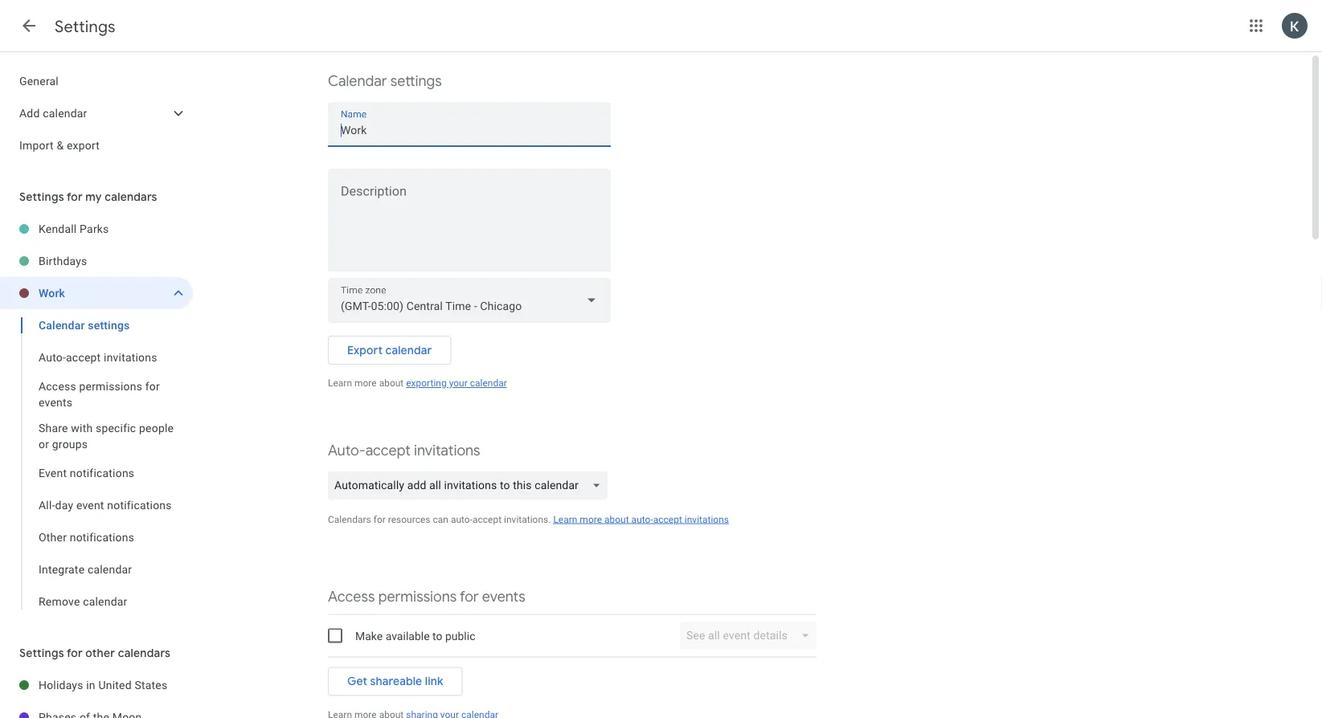 Task type: describe. For each thing, give the bounding box(es) containing it.
other
[[39, 531, 67, 544]]

1 vertical spatial events
[[482, 588, 526, 606]]

settings for settings
[[55, 16, 116, 37]]

get shareable link button
[[328, 663, 463, 701]]

shareable
[[370, 675, 422, 689]]

for for settings for other calendars
[[67, 646, 83, 661]]

invitations.
[[504, 514, 551, 525]]

calendar for add calendar
[[43, 107, 87, 120]]

0 horizontal spatial learn
[[328, 378, 352, 389]]

day
[[55, 499, 73, 512]]

notifications for other notifications
[[70, 531, 134, 544]]

1 vertical spatial more
[[580, 514, 602, 525]]

for for calendars for resources can auto-accept invitations. learn more about auto-accept invitations
[[374, 514, 386, 525]]

remove calendar
[[39, 595, 127, 609]]

1 vertical spatial invitations
[[414, 441, 480, 460]]

holidays in united states tree item
[[0, 670, 193, 702]]

calendar for integrate calendar
[[88, 563, 132, 576]]

link
[[425, 675, 443, 689]]

go back image
[[19, 16, 39, 35]]

event notifications
[[39, 467, 134, 480]]

settings for my calendars
[[19, 190, 157, 204]]

calendars for resources can auto-accept invitations. learn more about auto-accept invitations
[[328, 514, 729, 525]]

general
[[19, 74, 59, 88]]

for for settings for my calendars
[[67, 190, 83, 204]]

access inside settings for my calendars tree
[[39, 380, 76, 393]]

tree containing general
[[0, 65, 193, 162]]

get shareable link
[[347, 675, 443, 689]]

0 vertical spatial calendar
[[328, 72, 387, 90]]

calendar right your
[[470, 378, 507, 389]]

calendar settings inside "group"
[[39, 319, 130, 332]]

my
[[85, 190, 102, 204]]

your
[[449, 378, 468, 389]]

kendall parks tree item
[[0, 213, 193, 245]]

calendars
[[328, 514, 371, 525]]

export calendar
[[347, 343, 432, 358]]

1 horizontal spatial about
[[605, 514, 629, 525]]

1 horizontal spatial access
[[328, 588, 375, 606]]

settings for settings for my calendars
[[19, 190, 64, 204]]

&
[[57, 139, 64, 152]]

1 horizontal spatial learn
[[553, 514, 578, 525]]

kendall
[[39, 222, 77, 236]]

1 auto- from the left
[[451, 514, 473, 525]]

learn more about exporting your calendar
[[328, 378, 507, 389]]

people
[[139, 422, 174, 435]]

public
[[445, 630, 475, 643]]

for up public
[[460, 588, 479, 606]]

parks
[[80, 222, 109, 236]]

share
[[39, 422, 68, 435]]

2 auto- from the left
[[632, 514, 653, 525]]

add
[[19, 107, 40, 120]]

settings for other calendars tree
[[0, 670, 193, 719]]

auto- inside settings for my calendars tree
[[39, 351, 66, 364]]

make available to public
[[355, 630, 475, 643]]

export
[[67, 139, 100, 152]]

access permissions for events inside settings for my calendars tree
[[39, 380, 160, 409]]

all-day event notifications
[[39, 499, 172, 512]]

work link
[[39, 277, 164, 310]]

1 vertical spatial access permissions for events
[[328, 588, 526, 606]]

settings for my calendars tree
[[0, 213, 193, 618]]

share with specific people or groups
[[39, 422, 174, 451]]

holidays in united states link
[[39, 670, 193, 702]]

holidays in united states
[[39, 679, 167, 692]]

1 horizontal spatial settings
[[390, 72, 442, 90]]

calendar for remove calendar
[[83, 595, 127, 609]]

groups
[[52, 438, 88, 451]]

in
[[86, 679, 96, 692]]

with
[[71, 422, 93, 435]]

holidays
[[39, 679, 83, 692]]

states
[[135, 679, 167, 692]]

resources
[[388, 514, 431, 525]]

remove
[[39, 595, 80, 609]]

2 horizontal spatial invitations
[[685, 514, 729, 525]]

group containing calendar settings
[[0, 310, 193, 618]]

other notifications
[[39, 531, 134, 544]]



Task type: vqa. For each thing, say whether or not it's contained in the screenshot.
My
yes



Task type: locate. For each thing, give the bounding box(es) containing it.
learn more about auto-accept invitations link
[[553, 514, 729, 525]]

events inside access permissions for events
[[39, 396, 72, 409]]

notifications right event
[[107, 499, 172, 512]]

0 horizontal spatial calendar settings
[[39, 319, 130, 332]]

events
[[39, 396, 72, 409], [482, 588, 526, 606]]

calendars up states on the left of the page
[[118, 646, 171, 661]]

1 vertical spatial calendars
[[118, 646, 171, 661]]

get
[[347, 675, 368, 689]]

0 horizontal spatial auto-
[[39, 351, 66, 364]]

0 horizontal spatial more
[[355, 378, 377, 389]]

birthdays
[[39, 254, 87, 268]]

auto-accept invitations
[[39, 351, 157, 364], [328, 441, 480, 460]]

calendar down integrate calendar
[[83, 595, 127, 609]]

all-
[[39, 499, 55, 512]]

import
[[19, 139, 54, 152]]

1 horizontal spatial auto-accept invitations
[[328, 441, 480, 460]]

1 vertical spatial permissions
[[378, 588, 457, 606]]

settings inside "group"
[[88, 319, 130, 332]]

calendars for settings for other calendars
[[118, 646, 171, 661]]

kendall parks
[[39, 222, 109, 236]]

0 horizontal spatial settings
[[88, 319, 130, 332]]

0 vertical spatial about
[[379, 378, 404, 389]]

learn
[[328, 378, 352, 389], [553, 514, 578, 525]]

notifications for event notifications
[[70, 467, 134, 480]]

more
[[355, 378, 377, 389], [580, 514, 602, 525]]

invitations
[[104, 351, 157, 364], [414, 441, 480, 460], [685, 514, 729, 525]]

integrate
[[39, 563, 85, 576]]

for
[[67, 190, 83, 204], [145, 380, 160, 393], [374, 514, 386, 525], [460, 588, 479, 606], [67, 646, 83, 661]]

1 horizontal spatial calendar
[[328, 72, 387, 90]]

0 horizontal spatial auto-accept invitations
[[39, 351, 157, 364]]

can
[[433, 514, 449, 525]]

calendar
[[328, 72, 387, 90], [39, 319, 85, 332]]

auto-accept invitations down work tree item
[[39, 351, 157, 364]]

auto-accept invitations inside settings for my calendars tree
[[39, 351, 157, 364]]

1 horizontal spatial permissions
[[378, 588, 457, 606]]

settings for other calendars
[[19, 646, 171, 661]]

notifications up all-day event notifications
[[70, 467, 134, 480]]

access
[[39, 380, 76, 393], [328, 588, 375, 606]]

0 horizontal spatial about
[[379, 378, 404, 389]]

more down the export
[[355, 378, 377, 389]]

1 horizontal spatial auto-
[[328, 441, 365, 460]]

birthdays tree item
[[0, 245, 193, 277]]

0 horizontal spatial access permissions for events
[[39, 380, 160, 409]]

event
[[39, 467, 67, 480]]

auto-
[[451, 514, 473, 525], [632, 514, 653, 525]]

available
[[386, 630, 430, 643]]

1 horizontal spatial calendar settings
[[328, 72, 442, 90]]

calendars for settings for my calendars
[[105, 190, 157, 204]]

0 horizontal spatial invitations
[[104, 351, 157, 364]]

permissions up make available to public
[[378, 588, 457, 606]]

calendar for export calendar
[[385, 343, 432, 358]]

event
[[76, 499, 104, 512]]

birthdays link
[[39, 245, 193, 277]]

calendar inside tree
[[39, 319, 85, 332]]

permissions up specific
[[79, 380, 142, 393]]

calendar
[[43, 107, 87, 120], [385, 343, 432, 358], [470, 378, 507, 389], [88, 563, 132, 576], [83, 595, 127, 609]]

0 vertical spatial access
[[39, 380, 76, 393]]

2 vertical spatial settings
[[19, 646, 64, 661]]

calendars right my
[[105, 190, 157, 204]]

0 vertical spatial auto-accept invitations
[[39, 351, 157, 364]]

auto- up calendars
[[328, 441, 365, 460]]

other
[[85, 646, 115, 661]]

1 horizontal spatial access permissions for events
[[328, 588, 526, 606]]

auto- down work
[[39, 351, 66, 364]]

settings
[[390, 72, 442, 90], [88, 319, 130, 332]]

1 vertical spatial access
[[328, 588, 375, 606]]

0 vertical spatial access permissions for events
[[39, 380, 160, 409]]

0 horizontal spatial calendar
[[39, 319, 85, 332]]

auto-
[[39, 351, 66, 364], [328, 441, 365, 460]]

export
[[347, 343, 383, 358]]

1 vertical spatial settings
[[19, 190, 64, 204]]

exporting your calendar link
[[406, 378, 507, 389]]

0 vertical spatial settings
[[55, 16, 116, 37]]

work
[[39, 287, 65, 300]]

None field
[[328, 278, 611, 323], [328, 471, 614, 500], [328, 278, 611, 323], [328, 471, 614, 500]]

0 horizontal spatial auto-
[[451, 514, 473, 525]]

for inside access permissions for events
[[145, 380, 160, 393]]

settings
[[55, 16, 116, 37], [19, 190, 64, 204], [19, 646, 64, 661]]

access permissions for events up specific
[[39, 380, 160, 409]]

0 horizontal spatial access
[[39, 380, 76, 393]]

None text field
[[341, 119, 598, 142]]

settings up holidays
[[19, 646, 64, 661]]

0 vertical spatial auto-
[[39, 351, 66, 364]]

or
[[39, 438, 49, 451]]

0 vertical spatial more
[[355, 378, 377, 389]]

united
[[98, 679, 132, 692]]

0 vertical spatial invitations
[[104, 351, 157, 364]]

1 vertical spatial about
[[605, 514, 629, 525]]

0 vertical spatial notifications
[[70, 467, 134, 480]]

access permissions for events up the to
[[328, 588, 526, 606]]

for up the people
[[145, 380, 160, 393]]

calendar up the &
[[43, 107, 87, 120]]

tree
[[0, 65, 193, 162]]

accept
[[66, 351, 101, 364], [365, 441, 411, 460], [473, 514, 502, 525], [653, 514, 682, 525]]

calendars
[[105, 190, 157, 204], [118, 646, 171, 661]]

1 vertical spatial learn
[[553, 514, 578, 525]]

1 horizontal spatial auto-
[[632, 514, 653, 525]]

specific
[[96, 422, 136, 435]]

import & export
[[19, 139, 100, 152]]

1 horizontal spatial invitations
[[414, 441, 480, 460]]

0 horizontal spatial events
[[39, 396, 72, 409]]

settings right go back icon
[[55, 16, 116, 37]]

access up make
[[328, 588, 375, 606]]

for left other
[[67, 646, 83, 661]]

about
[[379, 378, 404, 389], [605, 514, 629, 525]]

make
[[355, 630, 383, 643]]

group
[[0, 310, 193, 618]]

0 vertical spatial calendar settings
[[328, 72, 442, 90]]

1 horizontal spatial events
[[482, 588, 526, 606]]

0 vertical spatial calendars
[[105, 190, 157, 204]]

1 vertical spatial auto-accept invitations
[[328, 441, 480, 460]]

access up share
[[39, 380, 76, 393]]

accept inside settings for my calendars tree
[[66, 351, 101, 364]]

invitations inside settings for my calendars tree
[[104, 351, 157, 364]]

1 vertical spatial notifications
[[107, 499, 172, 512]]

1 vertical spatial calendar
[[39, 319, 85, 332]]

2 vertical spatial invitations
[[685, 514, 729, 525]]

calendar down other notifications
[[88, 563, 132, 576]]

0 vertical spatial learn
[[328, 378, 352, 389]]

0 vertical spatial events
[[39, 396, 72, 409]]

1 vertical spatial calendar settings
[[39, 319, 130, 332]]

0 vertical spatial settings
[[390, 72, 442, 90]]

phases of the moon tree item
[[0, 702, 193, 719]]

permissions
[[79, 380, 142, 393], [378, 588, 457, 606]]

permissions inside access permissions for events
[[79, 380, 142, 393]]

2 vertical spatial notifications
[[70, 531, 134, 544]]

integrate calendar
[[39, 563, 132, 576]]

for left resources
[[374, 514, 386, 525]]

learn down the export
[[328, 378, 352, 389]]

1 vertical spatial auto-
[[328, 441, 365, 460]]

1 vertical spatial settings
[[88, 319, 130, 332]]

notifications
[[70, 467, 134, 480], [107, 499, 172, 512], [70, 531, 134, 544]]

1 horizontal spatial more
[[580, 514, 602, 525]]

0 horizontal spatial permissions
[[79, 380, 142, 393]]

exporting
[[406, 378, 447, 389]]

calendar settings
[[328, 72, 442, 90], [39, 319, 130, 332]]

None text field
[[328, 187, 611, 264]]

settings heading
[[55, 16, 116, 37]]

to
[[433, 630, 443, 643]]

access permissions for events
[[39, 380, 160, 409], [328, 588, 526, 606]]

notifications down all-day event notifications
[[70, 531, 134, 544]]

add calendar
[[19, 107, 87, 120]]

0 vertical spatial permissions
[[79, 380, 142, 393]]

more right invitations.
[[580, 514, 602, 525]]

calendar up learn more about exporting your calendar
[[385, 343, 432, 358]]

auto-accept invitations down learn more about exporting your calendar
[[328, 441, 480, 460]]

for left my
[[67, 190, 83, 204]]

work tree item
[[0, 277, 193, 310]]

learn right invitations.
[[553, 514, 578, 525]]

settings for settings for other calendars
[[19, 646, 64, 661]]

settings up kendall
[[19, 190, 64, 204]]



